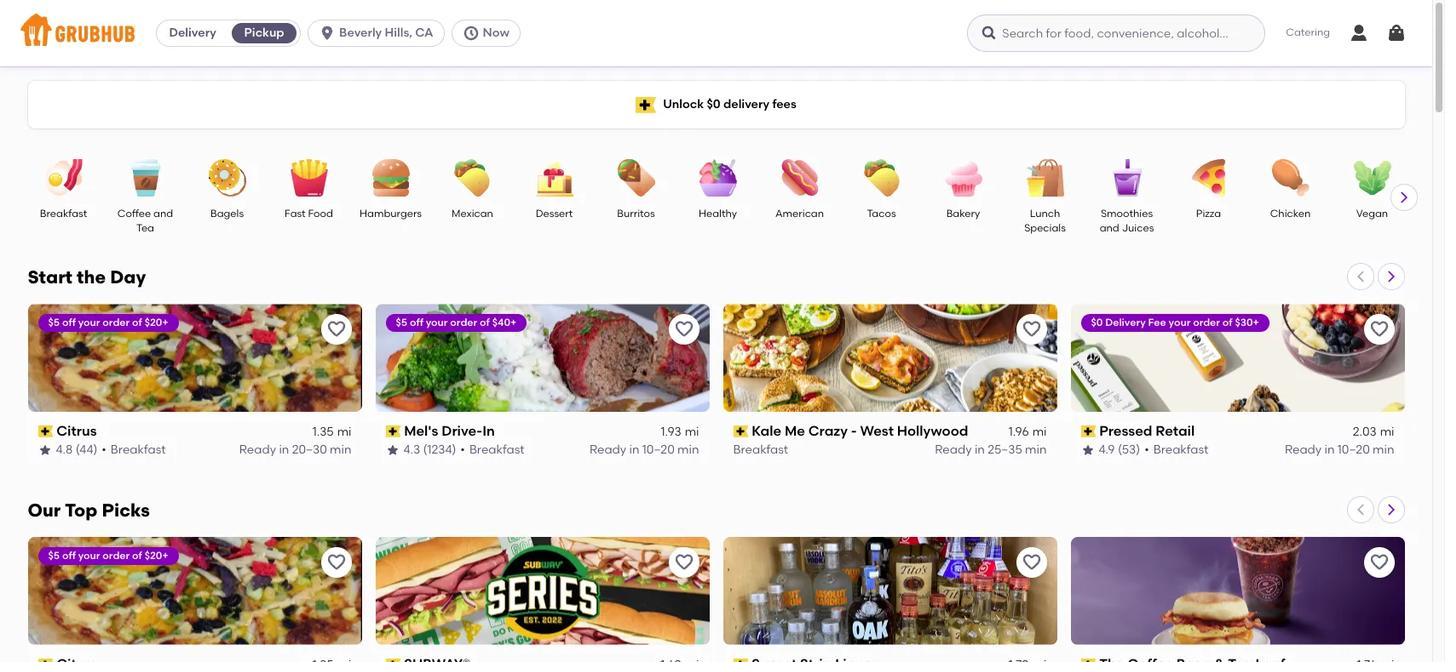 Task type: vqa. For each thing, say whether or not it's contained in the screenshot.
off
yes



Task type: describe. For each thing, give the bounding box(es) containing it.
mexican
[[452, 208, 493, 220]]

bakery image
[[933, 159, 993, 197]]

citrus
[[56, 423, 97, 440]]

mi for kale
[[1032, 425, 1047, 440]]

star icon image for citrus
[[38, 444, 52, 457]]

of for start the day citrus logo
[[132, 317, 142, 329]]

1 mi from the left
[[337, 425, 351, 440]]

1.93
[[661, 425, 681, 440]]

delivery
[[723, 97, 769, 111]]

of for the "mel's drive-in logo"
[[480, 317, 490, 329]]

food
[[308, 208, 333, 220]]

healthy
[[699, 208, 737, 220]]

off for day
[[62, 317, 76, 329]]

ready in 20–30 min
[[239, 443, 351, 457]]

order down day at left
[[103, 317, 130, 329]]

$5 for start the day
[[48, 317, 60, 329]]

ready in 25–35 min
[[935, 443, 1047, 457]]

25–35
[[988, 443, 1022, 457]]

burritos
[[617, 208, 655, 220]]

vegan image
[[1342, 159, 1402, 197]]

catering
[[1286, 27, 1330, 39]]

hills,
[[385, 26, 412, 40]]

1.35 mi
[[312, 425, 351, 440]]

fast
[[285, 208, 306, 220]]

lunch specials image
[[1015, 159, 1075, 197]]

pickup button
[[228, 20, 300, 47]]

bagels image
[[197, 159, 257, 197]]

citrus logo image for our top picks
[[28, 538, 362, 646]]

1.96 mi
[[1009, 425, 1047, 440]]

chicken
[[1270, 208, 1311, 220]]

• breakfast for citrus
[[102, 443, 166, 457]]

dessert image
[[524, 159, 584, 197]]

chicken image
[[1261, 159, 1320, 197]]

in for kale
[[975, 443, 985, 457]]

1 in from the left
[[279, 443, 289, 457]]

fee
[[1148, 317, 1166, 329]]

breakfast for pressed retail
[[1153, 443, 1208, 457]]

start the day
[[28, 267, 146, 288]]

(44)
[[76, 443, 97, 457]]

$0 delivery fee your order of $30+
[[1091, 317, 1259, 329]]

breakfast for citrus
[[111, 443, 166, 457]]

20–30
[[292, 443, 327, 457]]

delivery inside button
[[169, 26, 216, 40]]

retail
[[1156, 423, 1195, 440]]

• breakfast for mel's drive-in
[[460, 443, 524, 457]]

day
[[110, 267, 146, 288]]

0 vertical spatial caret right icon image
[[1397, 191, 1411, 204]]

0 vertical spatial $0
[[707, 97, 721, 111]]

10–20 for mel's drive-in
[[642, 443, 675, 457]]

2.03 mi
[[1353, 425, 1394, 440]]

our
[[28, 500, 61, 521]]

(53)
[[1118, 443, 1140, 457]]

the
[[77, 267, 106, 288]]

beverly hills, ca
[[339, 26, 433, 40]]

pressed
[[1099, 423, 1152, 440]]

mi for pressed
[[1380, 425, 1394, 440]]

caret right icon image for day
[[1384, 270, 1398, 284]]

dessert
[[536, 208, 573, 220]]

Search for food, convenience, alcohol... search field
[[967, 14, 1266, 52]]

in
[[482, 423, 495, 440]]

min for mel's
[[677, 443, 699, 457]]

unlock $0 delivery fees
[[663, 97, 797, 111]]

4.8
[[56, 443, 73, 457]]

ready for kale me crazy - west hollywood
[[935, 443, 972, 457]]

svg image for beverly hills, ca
[[319, 25, 336, 42]]

$30+
[[1235, 317, 1259, 329]]

pressed retail
[[1099, 423, 1195, 440]]

specials
[[1024, 223, 1066, 235]]

order down the 'picks'
[[103, 550, 130, 562]]

catering button
[[1274, 14, 1342, 53]]

your right fee
[[1169, 317, 1191, 329]]

4.3 (1234)
[[403, 443, 456, 457]]

the coffee bean & tea leaf logo image
[[1071, 538, 1405, 646]]

now
[[483, 26, 509, 40]]

caret right icon image for picks
[[1384, 503, 1398, 517]]

and for coffee and tea
[[153, 208, 173, 220]]

caret left icon image for start the day
[[1353, 270, 1367, 284]]

2.03
[[1353, 425, 1377, 440]]

citrus logo image for start the day
[[28, 304, 362, 412]]

bagels
[[210, 208, 244, 220]]

subway® logo image
[[375, 538, 709, 646]]

pizza
[[1196, 208, 1221, 220]]

smoothies and juices
[[1100, 208, 1154, 235]]

1 min from the left
[[330, 443, 351, 457]]

4.9
[[1099, 443, 1115, 457]]

fast food
[[285, 208, 333, 220]]

picks
[[102, 500, 150, 521]]

american
[[775, 208, 824, 220]]

burritos image
[[606, 159, 666, 197]]

$5 off your order of $20+ for picks
[[48, 550, 168, 562]]

4.8 (44)
[[56, 443, 97, 457]]

coffee
[[117, 208, 151, 220]]

10–20 for pressed retail
[[1338, 443, 1370, 457]]

and for smoothies and juices
[[1100, 223, 1119, 235]]

tacos image
[[852, 159, 911, 197]]

mi for mel's
[[685, 425, 699, 440]]

bakery
[[946, 208, 980, 220]]

caret left icon image for our top picks
[[1353, 503, 1367, 517]]

order left the $40+
[[450, 317, 477, 329]]

1.96
[[1009, 425, 1029, 440]]

of left $30+
[[1223, 317, 1233, 329]]

delivery button
[[157, 20, 228, 47]]

smoothies
[[1101, 208, 1153, 220]]

start
[[28, 267, 72, 288]]



Task type: locate. For each thing, give the bounding box(es) containing it.
ready for mel's drive-in
[[590, 443, 626, 457]]

0 horizontal spatial svg image
[[319, 25, 336, 42]]

star icon image for mel's drive-in
[[386, 444, 399, 457]]

mexican image
[[443, 159, 502, 197]]

2 • from the left
[[460, 443, 465, 457]]

and down smoothies
[[1100, 223, 1119, 235]]

0 vertical spatial $5 off your order of $20+
[[48, 317, 168, 329]]

min down 1.96 mi
[[1025, 443, 1047, 457]]

delivery left pickup
[[169, 26, 216, 40]]

ready in 10–20 min down the 1.93
[[590, 443, 699, 457]]

$5 off your order of $20+ for day
[[48, 317, 168, 329]]

4 in from the left
[[1325, 443, 1335, 457]]

1 horizontal spatial •
[[460, 443, 465, 457]]

$40+
[[492, 317, 516, 329]]

0 vertical spatial delivery
[[169, 26, 216, 40]]

kale
[[752, 423, 781, 440]]

breakfast down the in
[[469, 443, 524, 457]]

$5 off your order of $20+ down the 'picks'
[[48, 550, 168, 562]]

• breakfast down retail
[[1144, 443, 1208, 457]]

1 $20+ from the top
[[145, 317, 168, 329]]

and
[[153, 208, 173, 220], [1100, 223, 1119, 235]]

2 in from the left
[[629, 443, 639, 457]]

of down the 'picks'
[[132, 550, 142, 562]]

1 caret left icon image from the top
[[1353, 270, 1367, 284]]

min
[[330, 443, 351, 457], [677, 443, 699, 457], [1025, 443, 1047, 457], [1373, 443, 1394, 457]]

unlock
[[663, 97, 704, 111]]

1 vertical spatial $5 off your order of $20+
[[48, 550, 168, 562]]

• for pressed retail
[[1144, 443, 1149, 457]]

$5 off your order of $20+ down the at the top left of the page
[[48, 317, 168, 329]]

$20+
[[145, 317, 168, 329], [145, 550, 168, 562]]

pickup
[[244, 26, 284, 40]]

• down drive-
[[460, 443, 465, 457]]

1 vertical spatial delivery
[[1105, 317, 1146, 329]]

main navigation navigation
[[0, 0, 1432, 66]]

breakfast down kale on the right bottom of page
[[733, 443, 788, 457]]

of for citrus logo corresponding to our top picks
[[132, 550, 142, 562]]

1 horizontal spatial svg image
[[1349, 23, 1369, 43]]

• breakfast for pressed retail
[[1144, 443, 1208, 457]]

2 • breakfast from the left
[[460, 443, 524, 457]]

caret right icon image
[[1397, 191, 1411, 204], [1384, 270, 1398, 284], [1384, 503, 1398, 517]]

subscription pass image
[[386, 426, 401, 438], [733, 660, 748, 663]]

coffee and tea image
[[115, 159, 175, 197]]

beverly hills, ca button
[[308, 20, 451, 47]]

sunset strip liquor logo image
[[723, 538, 1057, 646]]

hamburgers
[[360, 208, 422, 220]]

4 ready from the left
[[1285, 443, 1322, 457]]

order left $30+
[[1193, 317, 1220, 329]]

american image
[[770, 159, 829, 197]]

3 in from the left
[[975, 443, 985, 457]]

2 $5 off your order of $20+ from the top
[[48, 550, 168, 562]]

smoothies and juices image
[[1097, 159, 1157, 197]]

caret left icon image
[[1353, 270, 1367, 284], [1353, 503, 1367, 517]]

• breakfast down the in
[[460, 443, 524, 457]]

kale me crazy - west hollywood  logo image
[[723, 304, 1057, 412]]

4.9 (53)
[[1099, 443, 1140, 457]]

west
[[860, 423, 894, 440]]

delivery left fee
[[1105, 317, 1146, 329]]

0 horizontal spatial • breakfast
[[102, 443, 166, 457]]

0 vertical spatial subscription pass image
[[386, 426, 401, 438]]

star icon image left "4.8" on the left of page
[[38, 444, 52, 457]]

2 citrus logo image from the top
[[28, 538, 362, 646]]

0 horizontal spatial delivery
[[169, 26, 216, 40]]

1 horizontal spatial ready in 10–20 min
[[1285, 443, 1394, 457]]

1 vertical spatial subscription pass image
[[733, 660, 748, 663]]

1 horizontal spatial • breakfast
[[460, 443, 524, 457]]

save this restaurant image
[[674, 320, 694, 340], [1021, 320, 1042, 340], [1369, 320, 1389, 340], [1021, 553, 1042, 573]]

lunch specials
[[1024, 208, 1066, 235]]

your down our top picks
[[78, 550, 100, 562]]

2 10–20 from the left
[[1338, 443, 1370, 457]]

• for citrus
[[102, 443, 106, 457]]

star icon image
[[38, 444, 52, 457], [386, 444, 399, 457], [1081, 444, 1094, 457]]

1 vertical spatial $0
[[1091, 317, 1103, 329]]

in
[[279, 443, 289, 457], [629, 443, 639, 457], [975, 443, 985, 457], [1325, 443, 1335, 457]]

min down 1.93 mi
[[677, 443, 699, 457]]

0 vertical spatial citrus logo image
[[28, 304, 362, 412]]

svg image
[[319, 25, 336, 42], [462, 25, 479, 42]]

3 • breakfast from the left
[[1144, 443, 1208, 457]]

ready in 10–20 min for mel's drive-in
[[590, 443, 699, 457]]

1 vertical spatial and
[[1100, 223, 1119, 235]]

$0 left fee
[[1091, 317, 1103, 329]]

$5 off your order of $20+
[[48, 317, 168, 329], [48, 550, 168, 562]]

1 vertical spatial $20+
[[145, 550, 168, 562]]

1 horizontal spatial 10–20
[[1338, 443, 1370, 457]]

breakfast for mel's drive-in
[[469, 443, 524, 457]]

ready in 10–20 min for pressed retail
[[1285, 443, 1394, 457]]

0 vertical spatial caret left icon image
[[1353, 270, 1367, 284]]

$5 off your order of $40+
[[396, 317, 516, 329]]

off
[[62, 317, 76, 329], [410, 317, 423, 329], [62, 550, 76, 562]]

svg image inside 'beverly hills, ca' button
[[319, 25, 336, 42]]

3 mi from the left
[[1032, 425, 1047, 440]]

0 horizontal spatial $0
[[707, 97, 721, 111]]

coffee and tea
[[117, 208, 173, 235]]

star icon image left 4.9
[[1081, 444, 1094, 457]]

breakfast image
[[34, 159, 93, 197]]

me
[[785, 423, 805, 440]]

healthy image
[[688, 159, 748, 197]]

mel's drive-in logo image
[[375, 304, 709, 412]]

min down 1.35 mi
[[330, 443, 351, 457]]

caret left icon image down vegan
[[1353, 270, 1367, 284]]

lunch
[[1030, 208, 1060, 220]]

1.35
[[312, 425, 334, 440]]

$5 for our top picks
[[48, 550, 60, 562]]

of left the $40+
[[480, 317, 490, 329]]

1 horizontal spatial delivery
[[1105, 317, 1146, 329]]

2 $20+ from the top
[[145, 550, 168, 562]]

in for mel's
[[629, 443, 639, 457]]

1 ready in 10–20 min from the left
[[590, 443, 699, 457]]

mel's
[[404, 423, 438, 440]]

$20+ for our top picks
[[145, 550, 168, 562]]

1 horizontal spatial and
[[1100, 223, 1119, 235]]

our top picks
[[28, 500, 150, 521]]

0 horizontal spatial •
[[102, 443, 106, 457]]

min for pressed
[[1373, 443, 1394, 457]]

• breakfast right (44)
[[102, 443, 166, 457]]

2 horizontal spatial svg image
[[1386, 23, 1407, 43]]

2 ready from the left
[[590, 443, 626, 457]]

svg image left beverly
[[319, 25, 336, 42]]

$20+ for start the day
[[145, 317, 168, 329]]

off for picks
[[62, 550, 76, 562]]

and up tea
[[153, 208, 173, 220]]

2 star icon image from the left
[[386, 444, 399, 457]]

top
[[65, 500, 97, 521]]

•
[[102, 443, 106, 457], [460, 443, 465, 457], [1144, 443, 1149, 457]]

hollywood
[[897, 423, 968, 440]]

3 min from the left
[[1025, 443, 1047, 457]]

1 horizontal spatial star icon image
[[386, 444, 399, 457]]

and inside the coffee and tea
[[153, 208, 173, 220]]

0 horizontal spatial svg image
[[981, 25, 998, 42]]

10–20
[[642, 443, 675, 457], [1338, 443, 1370, 457]]

vegan
[[1356, 208, 1388, 220]]

4 mi from the left
[[1380, 425, 1394, 440]]

10–20 down 2.03
[[1338, 443, 1370, 457]]

1 vertical spatial caret right icon image
[[1384, 270, 1398, 284]]

ready in 10–20 min down 2.03
[[1285, 443, 1394, 457]]

2 min from the left
[[677, 443, 699, 457]]

subscription pass image
[[38, 426, 53, 438], [733, 426, 748, 438], [1081, 426, 1096, 438], [38, 660, 53, 663], [386, 660, 401, 663], [1081, 660, 1096, 663]]

tacos
[[867, 208, 896, 220]]

svg image left now
[[462, 25, 479, 42]]

mel's drive-in
[[404, 423, 495, 440]]

1 svg image from the left
[[319, 25, 336, 42]]

1 $5 off your order of $20+ from the top
[[48, 317, 168, 329]]

1 horizontal spatial subscription pass image
[[733, 660, 748, 663]]

0 vertical spatial and
[[153, 208, 173, 220]]

0 horizontal spatial 10–20
[[642, 443, 675, 457]]

juices
[[1122, 223, 1154, 235]]

10–20 down the 1.93
[[642, 443, 675, 457]]

order
[[103, 317, 130, 329], [450, 317, 477, 329], [1193, 317, 1220, 329], [103, 550, 130, 562]]

svg image inside now button
[[462, 25, 479, 42]]

0 horizontal spatial star icon image
[[38, 444, 52, 457]]

2 horizontal spatial • breakfast
[[1144, 443, 1208, 457]]

hamburgers image
[[361, 159, 420, 197]]

2 mi from the left
[[685, 425, 699, 440]]

caret left icon image down 2.03
[[1353, 503, 1367, 517]]

save this restaurant image
[[326, 320, 346, 340], [326, 553, 346, 573], [674, 553, 694, 573], [1369, 553, 1389, 573]]

fast food image
[[279, 159, 339, 197]]

your left the $40+
[[426, 317, 448, 329]]

$0
[[707, 97, 721, 111], [1091, 317, 1103, 329]]

1 citrus logo image from the top
[[28, 304, 362, 412]]

2 horizontal spatial •
[[1144, 443, 1149, 457]]

-
[[851, 423, 857, 440]]

grubhub plus flag logo image
[[636, 97, 656, 113]]

mi
[[337, 425, 351, 440], [685, 425, 699, 440], [1032, 425, 1047, 440], [1380, 425, 1394, 440]]

(1234)
[[423, 443, 456, 457]]

min down "2.03 mi"
[[1373, 443, 1394, 457]]

breakfast
[[40, 208, 87, 220], [111, 443, 166, 457], [469, 443, 524, 457], [733, 443, 788, 457], [1153, 443, 1208, 457]]

• for mel's drive-in
[[460, 443, 465, 457]]

2 caret left icon image from the top
[[1353, 503, 1367, 517]]

0 horizontal spatial and
[[153, 208, 173, 220]]

ready for pressed retail
[[1285, 443, 1322, 457]]

breakfast down breakfast image
[[40, 208, 87, 220]]

mi right 2.03
[[1380, 425, 1394, 440]]

beverly
[[339, 26, 382, 40]]

in for pressed
[[1325, 443, 1335, 457]]

2 horizontal spatial star icon image
[[1081, 444, 1094, 457]]

citrus logo image
[[28, 304, 362, 412], [28, 538, 362, 646]]

save this restaurant button
[[321, 314, 351, 345], [668, 314, 699, 345], [1016, 314, 1047, 345], [1364, 314, 1394, 345], [321, 548, 351, 578], [668, 548, 699, 578], [1016, 548, 1047, 578], [1364, 548, 1394, 578]]

0 horizontal spatial subscription pass image
[[386, 426, 401, 438]]

1 ready from the left
[[239, 443, 276, 457]]

2 vertical spatial caret right icon image
[[1384, 503, 1398, 517]]

now button
[[451, 20, 527, 47]]

crazy
[[808, 423, 848, 440]]

breakfast right (44)
[[111, 443, 166, 457]]

min for kale
[[1025, 443, 1047, 457]]

and inside "smoothies and juices"
[[1100, 223, 1119, 235]]

delivery
[[169, 26, 216, 40], [1105, 317, 1146, 329]]

1 10–20 from the left
[[642, 443, 675, 457]]

of
[[132, 317, 142, 329], [480, 317, 490, 329], [1223, 317, 1233, 329], [132, 550, 142, 562]]

1 • breakfast from the left
[[102, 443, 166, 457]]

1 horizontal spatial svg image
[[462, 25, 479, 42]]

4.3
[[403, 443, 420, 457]]

mi right 1.35
[[337, 425, 351, 440]]

$20+ down day at left
[[145, 317, 168, 329]]

ca
[[415, 26, 433, 40]]

pizza image
[[1179, 159, 1238, 197]]

$20+ down the 'picks'
[[145, 550, 168, 562]]

2 svg image from the left
[[462, 25, 479, 42]]

svg image
[[1349, 23, 1369, 43], [1386, 23, 1407, 43], [981, 25, 998, 42]]

mi right the 1.93
[[685, 425, 699, 440]]

pressed retail logo image
[[1071, 304, 1405, 412]]

ready in 10–20 min
[[590, 443, 699, 457], [1285, 443, 1394, 457]]

star icon image for pressed retail
[[1081, 444, 1094, 457]]

0 horizontal spatial ready in 10–20 min
[[590, 443, 699, 457]]

$5
[[48, 317, 60, 329], [396, 317, 407, 329], [48, 550, 60, 562]]

0 vertical spatial $20+
[[145, 317, 168, 329]]

1 horizontal spatial $0
[[1091, 317, 1103, 329]]

1 vertical spatial citrus logo image
[[28, 538, 362, 646]]

of down day at left
[[132, 317, 142, 329]]

ready for citrus
[[239, 443, 276, 457]]

star icon image left 4.3
[[386, 444, 399, 457]]

$0 right unlock at the top left of the page
[[707, 97, 721, 111]]

1 vertical spatial caret left icon image
[[1353, 503, 1367, 517]]

your down the at the top left of the page
[[78, 317, 100, 329]]

kale me crazy - west hollywood
[[752, 423, 968, 440]]

• right (44)
[[102, 443, 106, 457]]

1.93 mi
[[661, 425, 699, 440]]

fees
[[772, 97, 797, 111]]

drive-
[[442, 423, 482, 440]]

tea
[[136, 223, 154, 235]]

mi right 1.96
[[1032, 425, 1047, 440]]

breakfast down retail
[[1153, 443, 1208, 457]]

3 ready from the left
[[935, 443, 972, 457]]

3 star icon image from the left
[[1081, 444, 1094, 457]]

1 • from the left
[[102, 443, 106, 457]]

svg image for now
[[462, 25, 479, 42]]

4 min from the left
[[1373, 443, 1394, 457]]

2 ready in 10–20 min from the left
[[1285, 443, 1394, 457]]

3 • from the left
[[1144, 443, 1149, 457]]

• right (53)
[[1144, 443, 1149, 457]]

1 star icon image from the left
[[38, 444, 52, 457]]



